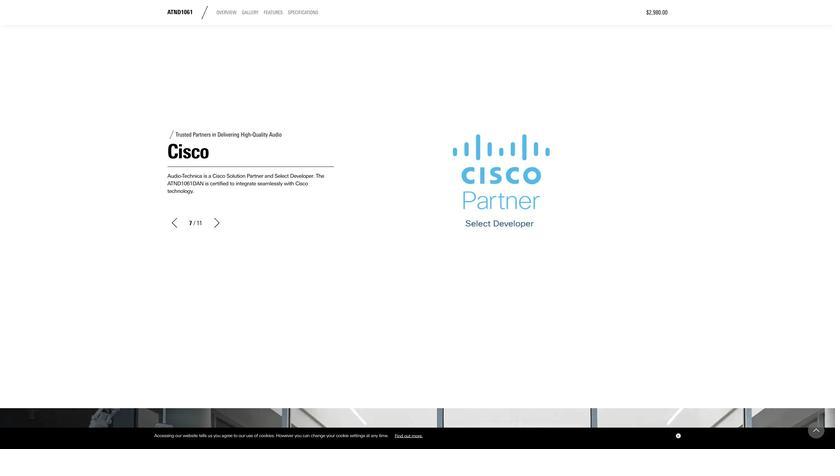 Task type: describe. For each thing, give the bounding box(es) containing it.
settings
[[350, 433, 365, 439]]

select
[[275, 173, 289, 179]]

/
[[194, 220, 196, 227]]

1 you from the left
[[214, 433, 221, 439]]

cross image
[[677, 435, 680, 438]]

at
[[366, 433, 370, 439]]

0 vertical spatial is
[[204, 173, 207, 179]]

of
[[254, 433, 258, 439]]

1 vertical spatial to
[[234, 433, 238, 439]]

arrow up image
[[814, 428, 820, 434]]

technology.
[[168, 188, 194, 195]]

and
[[265, 173, 274, 179]]

website
[[183, 433, 198, 439]]

divider line image
[[198, 6, 211, 19]]

time.
[[379, 433, 389, 439]]

cookie
[[336, 433, 349, 439]]

7 / 11
[[189, 220, 202, 227]]

integrate
[[236, 181, 256, 187]]

developer.
[[290, 173, 315, 179]]

us
[[208, 433, 213, 439]]

trusted
[[176, 131, 192, 138]]

2 vertical spatial cisco
[[296, 181, 308, 187]]

cookies.
[[259, 433, 275, 439]]

can
[[303, 433, 310, 439]]

audio
[[269, 131, 282, 138]]

gallery
[[242, 10, 259, 16]]

previous slide image
[[170, 218, 179, 228]]

out
[[405, 433, 411, 439]]

quality
[[253, 131, 268, 138]]

any
[[371, 433, 378, 439]]

audio-
[[168, 173, 183, 179]]

in
[[212, 131, 216, 138]]

next slide image
[[212, 218, 222, 228]]

a
[[209, 173, 211, 179]]

$2,980.00
[[647, 9, 668, 16]]

find out more. link
[[390, 431, 428, 441]]

high-
[[241, 131, 253, 138]]

solution
[[227, 173, 246, 179]]

overview
[[217, 10, 237, 16]]

your
[[327, 433, 335, 439]]

atnd1061
[[168, 9, 193, 16]]

more.
[[412, 433, 423, 439]]

delivering
[[218, 131, 240, 138]]

features
[[264, 10, 283, 16]]

2 our from the left
[[239, 433, 245, 439]]



Task type: vqa. For each thing, say whether or not it's contained in the screenshot.
Magnet in 'Vm610Mono Dual Moving Magnet Cartridge'
no



Task type: locate. For each thing, give the bounding box(es) containing it.
find out more.
[[395, 433, 423, 439]]

change
[[311, 433, 326, 439]]

our
[[175, 433, 182, 439], [239, 433, 245, 439]]

accessing our website tells us you agree to our use of cookies. however you can change your cookie settings at any time.
[[154, 433, 390, 439]]

1 vertical spatial cisco
[[213, 173, 225, 179]]

11
[[197, 220, 202, 227]]

our left website
[[175, 433, 182, 439]]

0 horizontal spatial you
[[214, 433, 221, 439]]

accessing
[[154, 433, 174, 439]]

technica
[[182, 173, 202, 179]]

is
[[204, 173, 207, 179], [205, 181, 209, 187]]

cisco down developer.
[[296, 181, 308, 187]]

certified
[[210, 181, 229, 187]]

0 vertical spatial to
[[230, 181, 235, 187]]

trusted partners in delivering high-quality audio
[[176, 131, 282, 138]]

tells
[[199, 433, 207, 439]]

find
[[395, 433, 403, 439]]

2 you from the left
[[295, 433, 302, 439]]

1 horizontal spatial our
[[239, 433, 245, 439]]

with
[[284, 181, 294, 187]]

you right us
[[214, 433, 221, 439]]

2 horizontal spatial cisco
[[296, 181, 308, 187]]

cisco
[[168, 140, 209, 163], [213, 173, 225, 179], [296, 181, 308, 187]]

you
[[214, 433, 221, 439], [295, 433, 302, 439]]

1 vertical spatial is
[[205, 181, 209, 187]]

use
[[246, 433, 253, 439]]

seamlessly
[[258, 181, 283, 187]]

partners
[[193, 131, 211, 138]]

0 horizontal spatial our
[[175, 433, 182, 439]]

however
[[276, 433, 294, 439]]

to down solution
[[230, 181, 235, 187]]

is down a
[[205, 181, 209, 187]]

1 horizontal spatial you
[[295, 433, 302, 439]]

7
[[189, 220, 192, 227]]

to
[[230, 181, 235, 187], [234, 433, 238, 439]]

is left a
[[204, 173, 207, 179]]

the
[[316, 173, 324, 179]]

1 horizontal spatial cisco
[[213, 173, 225, 179]]

audio-technica is a cisco solution partner and select developer. the atnd1061dan is certified to integrate seamlessly with cisco technology.
[[168, 173, 324, 195]]

to right agree
[[234, 433, 238, 439]]

partner
[[247, 173, 264, 179]]

our left use
[[239, 433, 245, 439]]

0 vertical spatial cisco
[[168, 140, 209, 163]]

to inside audio-technica is a cisco solution partner and select developer. the atnd1061dan is certified to integrate seamlessly with cisco technology.
[[230, 181, 235, 187]]

agree
[[222, 433, 233, 439]]

you left the can
[[295, 433, 302, 439]]

specifications
[[288, 10, 319, 16]]

cisco down trusted
[[168, 140, 209, 163]]

cisco up "certified"
[[213, 173, 225, 179]]

0 horizontal spatial cisco
[[168, 140, 209, 163]]

1 our from the left
[[175, 433, 182, 439]]

atnd1061dan
[[168, 181, 204, 187]]



